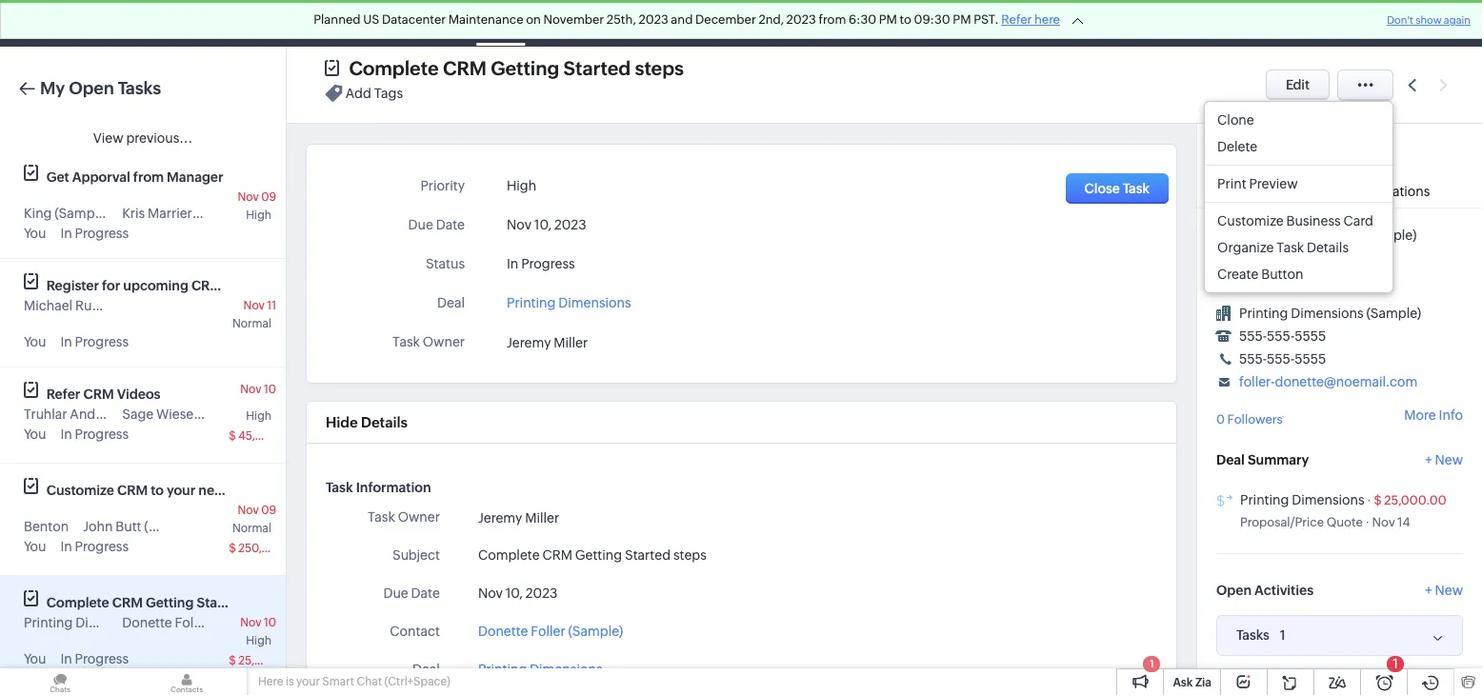 Task type: describe. For each thing, give the bounding box(es) containing it.
25th,
[[607, 12, 636, 27]]

your inside customize crm to your needs nov 09
[[167, 483, 195, 498]]

(sample) inside 'michael ruta (sample) normal'
[[106, 298, 161, 313]]

smart
[[322, 675, 354, 689]]

1 vertical spatial printing dimensions link
[[1240, 492, 1365, 507]]

1 vertical spatial 10,
[[506, 586, 523, 601]]

0 vertical spatial complete crm getting started steps
[[349, 57, 684, 79]]

1 horizontal spatial refer
[[1001, 12, 1032, 27]]

sage
[[122, 407, 154, 422]]

1 vertical spatial donette foller (sample) link
[[478, 622, 623, 642]]

1 vertical spatial complete
[[478, 548, 540, 563]]

upcoming
[[123, 278, 188, 293]]

1 horizontal spatial complete
[[349, 57, 439, 79]]

1 vertical spatial tasks
[[118, 78, 161, 98]]

previous...
[[126, 131, 193, 146]]

0 vertical spatial owner
[[423, 334, 465, 350]]

1 horizontal spatial tasks
[[484, 16, 518, 31]]

you for customize
[[24, 539, 46, 554]]

contacts image
[[127, 669, 247, 695]]

customize for customize crm to your needs nov 09
[[47, 483, 114, 498]]

attys
[[144, 407, 176, 422]]

in progress for customize crm to your needs
[[60, 539, 129, 554]]

task down task information
[[368, 510, 395, 525]]

1 vertical spatial due date
[[383, 586, 440, 601]]

sage wieser (sample)
[[122, 407, 256, 422]]

my
[[40, 78, 65, 98]]

status
[[426, 256, 465, 271]]

king (sample)
[[24, 206, 110, 221]]

progress for register for upcoming crm webinars
[[75, 334, 129, 350]]

add
[[346, 86, 371, 101]]

printing dimensions · $ 25,000.00 proposal/price quote · nov 14
[[1240, 492, 1447, 529]]

deal summary
[[1216, 452, 1309, 467]]

nov inside get apporval from manager nov 09
[[238, 191, 259, 204]]

meetings link
[[533, 0, 621, 46]]

1 horizontal spatial info
[[1439, 408, 1463, 423]]

november
[[543, 12, 604, 27]]

tags
[[374, 86, 403, 101]]

zia
[[1195, 676, 1212, 690]]

search element
[[1194, 0, 1233, 47]]

planned
[[314, 12, 361, 27]]

get
[[47, 170, 69, 185]]

chat
[[357, 675, 382, 689]]

summary
[[1248, 452, 1309, 467]]

on
[[526, 12, 541, 27]]

calls
[[636, 16, 666, 31]]

clone
[[1217, 112, 1254, 127]]

(ctrl+space)
[[384, 675, 450, 689]]

1 horizontal spatial from
[[819, 12, 846, 27]]

donette@noemail.com
[[1275, 375, 1418, 390]]

view previous...
[[93, 131, 193, 146]]

high for donette foller (sample)
[[246, 634, 271, 648]]

0 vertical spatial miller
[[554, 336, 588, 351]]

conversations link
[[1332, 171, 1440, 208]]

in for complete crm getting started steps
[[60, 652, 72, 667]]

more info
[[1404, 408, 1463, 423]]

calls link
[[621, 0, 681, 46]]

here is your smart chat (ctrl+space)
[[258, 675, 450, 689]]

king
[[24, 206, 52, 221]]

more
[[1404, 408, 1436, 423]]

ruta
[[75, 298, 104, 313]]

reports
[[697, 16, 745, 31]]

here
[[1034, 12, 1060, 27]]

accounts link
[[314, 0, 404, 46]]

0 horizontal spatial donette
[[122, 615, 172, 631]]

normal inside 'michael ruta (sample) normal'
[[232, 317, 271, 331]]

(sample) inside the donette foller (sample) contact
[[1362, 228, 1417, 243]]

1 vertical spatial refer
[[47, 387, 80, 402]]

task left information
[[326, 480, 353, 495]]

apporval
[[72, 170, 130, 185]]

task information
[[326, 480, 431, 495]]

crm inside customize crm to your needs nov 09
[[117, 483, 148, 498]]

nov 10
[[240, 383, 276, 396]]

edit button
[[1266, 70, 1330, 100]]

info link
[[1207, 171, 1250, 209]]

0 vertical spatial date
[[436, 217, 465, 232]]

search image
[[1205, 15, 1221, 31]]

upgrade
[[1049, 24, 1103, 37]]

1 10 from the top
[[264, 383, 276, 396]]

create button
[[1217, 266, 1303, 281]]

in for customize crm to your needs
[[60, 539, 72, 554]]

complete crm getting started steps nov 10
[[47, 595, 281, 630]]

print preview
[[1217, 176, 1298, 191]]

get apporval from manager nov 09
[[47, 170, 276, 204]]

1 horizontal spatial open
[[1216, 583, 1252, 598]]

0 horizontal spatial open
[[69, 78, 114, 98]]

marrier
[[148, 206, 192, 221]]

ask
[[1173, 676, 1193, 690]]

videos
[[117, 387, 160, 402]]

$ for refer crm videos
[[229, 430, 236, 443]]

timeline link
[[1255, 171, 1327, 208]]

6:30
[[849, 12, 876, 27]]

show
[[1416, 14, 1442, 26]]

previous record image
[[1408, 79, 1416, 91]]

0 horizontal spatial donette foller (sample)
[[122, 615, 267, 631]]

add tags
[[346, 86, 403, 101]]

printing dimensions (sample) link
[[1239, 306, 1421, 321]]

1 555-555-5555 from the top
[[1239, 329, 1326, 344]]

services link
[[760, 0, 843, 46]]

timeline
[[1264, 184, 1317, 199]]

organize task details
[[1217, 240, 1349, 255]]

0 vertical spatial printing dimensions link
[[507, 290, 631, 311]]

you for register
[[24, 334, 46, 350]]

michael ruta (sample) normal
[[24, 298, 271, 331]]

0 vertical spatial getting
[[491, 57, 559, 79]]

donette inside the donette foller (sample) contact
[[1272, 228, 1322, 243]]

new inside + new link
[[1435, 452, 1463, 467]]

2 horizontal spatial getting
[[575, 548, 622, 563]]

john
[[83, 519, 113, 534]]

0 vertical spatial started
[[564, 57, 631, 79]]

1 horizontal spatial details
[[1307, 240, 1349, 255]]

0 vertical spatial jeremy
[[507, 336, 551, 351]]

45,000.00
[[238, 430, 297, 443]]

09:30
[[914, 12, 950, 27]]

hide
[[326, 414, 358, 431]]

$ 250,000.00
[[229, 542, 303, 555]]

1 vertical spatial date
[[411, 586, 440, 601]]

1 vertical spatial started
[[625, 548, 671, 563]]

printing for the bottom printing dimensions link
[[478, 662, 527, 677]]

crm inside register for upcoming crm webinars nov 11
[[191, 278, 222, 293]]

you for complete
[[24, 652, 46, 667]]

2nd,
[[759, 12, 784, 27]]

3 you from the top
[[24, 427, 46, 442]]

nov inside printing dimensions · $ 25,000.00 proposal/price quote · nov 14
[[1372, 515, 1395, 529]]

1 vertical spatial ·
[[1365, 515, 1370, 529]]

refer crm videos
[[47, 387, 160, 402]]

25,000.00 inside printing dimensions · $ 25,000.00 proposal/price quote · nov 14
[[1384, 493, 1447, 507]]

250,000.00
[[238, 542, 303, 555]]

14
[[1398, 515, 1410, 529]]

0 vertical spatial jeremy miller
[[507, 336, 588, 351]]

0 vertical spatial task owner
[[393, 334, 465, 350]]

1 horizontal spatial 10,
[[534, 217, 552, 232]]

printing for topmost printing dimensions link
[[507, 295, 556, 311]]

2 5555 from the top
[[1295, 352, 1326, 367]]

steps inside complete crm getting started steps nov 10
[[247, 595, 281, 611]]

services
[[776, 16, 828, 31]]

1 horizontal spatial to
[[900, 12, 912, 27]]

2 + new from the top
[[1425, 583, 1463, 598]]

progress for customize crm to your needs
[[75, 539, 129, 554]]

high for sage wieser (sample)
[[246, 410, 271, 423]]

conversations
[[1341, 184, 1430, 199]]

0 vertical spatial ·
[[1367, 493, 1371, 507]]

maintenance
[[448, 12, 523, 27]]

1 vertical spatial jeremy miller
[[478, 510, 559, 526]]

organize
[[1217, 240, 1274, 255]]

1 horizontal spatial donette foller (sample) link
[[1272, 228, 1417, 243]]

1 horizontal spatial foller
[[531, 624, 566, 639]]

you for get
[[24, 226, 46, 241]]

projects
[[859, 16, 909, 31]]

task up hide details "link"
[[393, 334, 420, 350]]

1 vertical spatial printing dimensions
[[24, 615, 148, 631]]

1 + new from the top
[[1425, 452, 1463, 467]]

hide details
[[326, 414, 408, 431]]

again
[[1444, 14, 1471, 26]]

0 vertical spatial due date
[[408, 217, 465, 232]]

2 vertical spatial printing dimensions
[[478, 662, 603, 677]]

business
[[1286, 213, 1341, 228]]

open activities
[[1216, 583, 1314, 598]]

1 vertical spatial steps
[[673, 548, 707, 563]]

close task
[[1085, 181, 1150, 196]]

getting inside complete crm getting started steps nov 10
[[146, 595, 194, 611]]

1 pm from the left
[[879, 12, 897, 27]]

followers
[[1227, 413, 1283, 427]]

in progress for register for upcoming crm webinars
[[60, 334, 129, 350]]

from inside get apporval from manager nov 09
[[133, 170, 164, 185]]

john butt (sample)
[[83, 519, 199, 534]]

don't show again link
[[1387, 14, 1471, 26]]

1 truhlar from the left
[[24, 407, 67, 422]]

is
[[286, 675, 294, 689]]

button
[[1261, 266, 1303, 281]]

more info link
[[1404, 408, 1463, 423]]

view
[[93, 131, 123, 146]]

progress for complete crm getting started steps
[[75, 652, 129, 667]]

in progress for refer crm videos
[[60, 427, 129, 442]]

1 vertical spatial nov 10, 2023
[[478, 586, 558, 601]]



Task type: locate. For each thing, give the bounding box(es) containing it.
steps
[[635, 57, 684, 79], [673, 548, 707, 563], [247, 595, 281, 611]]

pm left pst.
[[953, 12, 971, 27]]

+ new
[[1425, 452, 1463, 467], [1425, 583, 1463, 598]]

contact inside the donette foller (sample) contact
[[1272, 244, 1318, 258]]

1 09 from the top
[[261, 191, 276, 204]]

25,000.00
[[1384, 493, 1447, 507], [238, 654, 296, 668]]

in for get apporval from manager
[[60, 226, 72, 241]]

deal right chat
[[412, 662, 440, 677]]

1 horizontal spatial getting
[[491, 57, 559, 79]]

contact up 'button'
[[1272, 244, 1318, 258]]

due down priority in the left top of the page
[[408, 217, 433, 232]]

None button
[[1272, 268, 1370, 293]]

0 horizontal spatial foller
[[175, 615, 210, 631]]

complete up the tags
[[349, 57, 439, 79]]

2 horizontal spatial foller
[[1324, 228, 1359, 243]]

contact up (ctrl+space)
[[390, 624, 440, 639]]

don't show again
[[1387, 14, 1471, 26]]

delete
[[1217, 139, 1258, 154]]

1 horizontal spatial your
[[296, 675, 320, 689]]

foller inside the donette foller (sample) contact
[[1324, 228, 1359, 243]]

wieser
[[156, 407, 199, 422]]

getting
[[491, 57, 559, 79], [575, 548, 622, 563], [146, 595, 194, 611]]

you down king
[[24, 226, 46, 241]]

normal down 11
[[232, 317, 271, 331]]

pm right 6:30
[[879, 12, 897, 27]]

butt
[[116, 519, 142, 534]]

truhlar down refer crm videos
[[98, 407, 141, 422]]

edit
[[1286, 77, 1310, 92]]

2 555-555-5555 from the top
[[1239, 352, 1326, 367]]

nov inside complete crm getting started steps nov 10
[[240, 616, 261, 630]]

task inside close task link
[[1123, 181, 1150, 196]]

date up "status" at left top
[[436, 217, 465, 232]]

1 you from the top
[[24, 226, 46, 241]]

0 vertical spatial donette foller (sample) link
[[1272, 228, 1417, 243]]

1 vertical spatial due
[[383, 586, 408, 601]]

0 vertical spatial info
[[1216, 184, 1241, 199]]

you down 'michael'
[[24, 334, 46, 350]]

truhlar and truhlar attys
[[24, 407, 176, 422]]

$
[[229, 430, 236, 443], [1374, 493, 1382, 507], [229, 542, 236, 555], [229, 654, 236, 668]]

0 vertical spatial from
[[819, 12, 846, 27]]

profile image
[[1396, 8, 1427, 39]]

2 vertical spatial complete
[[47, 595, 109, 611]]

hide details link
[[326, 414, 408, 431]]

customize for customize business card
[[1217, 213, 1284, 228]]

refer
[[1001, 12, 1032, 27], [47, 387, 80, 402]]

proposal/price
[[1240, 515, 1324, 529]]

2 vertical spatial getting
[[146, 595, 194, 611]]

0 horizontal spatial details
[[361, 414, 408, 431]]

1 horizontal spatial donette
[[478, 624, 528, 639]]

foller
[[1324, 228, 1359, 243], [175, 615, 210, 631], [531, 624, 566, 639]]

your left needs
[[167, 483, 195, 498]]

0 vertical spatial nov 10, 2023
[[507, 217, 586, 232]]

priority
[[420, 178, 465, 193]]

print
[[1217, 176, 1247, 191]]

marketplace element
[[1308, 0, 1347, 46]]

$ for customize crm to your needs
[[229, 542, 236, 555]]

555-555-5555
[[1239, 329, 1326, 344], [1239, 352, 1326, 367]]

09 inside customize crm to your needs nov 09
[[261, 504, 276, 517]]

chats image
[[0, 669, 120, 695]]

1 vertical spatial jeremy
[[478, 510, 522, 526]]

progress for refer crm videos
[[75, 427, 129, 442]]

0 horizontal spatial refer
[[47, 387, 80, 402]]

details right hide
[[361, 414, 408, 431]]

close
[[1085, 181, 1120, 196]]

deal down 0
[[1216, 452, 1245, 467]]

preview
[[1249, 176, 1298, 191]]

09 inside get apporval from manager nov 09
[[261, 191, 276, 204]]

1 vertical spatial 25,000.00
[[238, 654, 296, 668]]

1 horizontal spatial donette foller (sample)
[[478, 624, 623, 639]]

task down customize business card
[[1277, 240, 1304, 255]]

you down benton
[[24, 539, 46, 554]]

2 10 from the top
[[264, 616, 276, 630]]

5555
[[1295, 329, 1326, 344], [1295, 352, 1326, 367]]

0 horizontal spatial contact
[[390, 624, 440, 639]]

benton
[[24, 519, 69, 534]]

0 vertical spatial 25,000.00
[[1384, 493, 1447, 507]]

jeremy
[[507, 336, 551, 351], [478, 510, 522, 526]]

0 horizontal spatial pm
[[879, 12, 897, 27]]

0 vertical spatial new
[[1435, 452, 1463, 467]]

1 horizontal spatial pm
[[953, 12, 971, 27]]

task
[[1123, 181, 1150, 196], [1277, 240, 1304, 255], [393, 334, 420, 350], [326, 480, 353, 495], [368, 510, 395, 525]]

task owner down "status" at left top
[[393, 334, 465, 350]]

in for register for upcoming crm webinars
[[60, 334, 72, 350]]

25,000.00 up here
[[238, 654, 296, 668]]

1 vertical spatial your
[[296, 675, 320, 689]]

deals
[[419, 16, 453, 31]]

nov inside register for upcoming crm webinars nov 11
[[243, 299, 265, 312]]

1 vertical spatial 5555
[[1295, 352, 1326, 367]]

high up $ 45,000.00
[[246, 410, 271, 423]]

dimensions
[[558, 295, 631, 311], [1291, 306, 1364, 321], [1292, 492, 1365, 507], [75, 615, 148, 631], [530, 662, 603, 677]]

2 truhlar from the left
[[98, 407, 141, 422]]

in down and
[[60, 427, 72, 442]]

details down business
[[1307, 240, 1349, 255]]

0 horizontal spatial getting
[[146, 595, 194, 611]]

0 vertical spatial open
[[69, 78, 114, 98]]

complete crm getting started steps
[[349, 57, 684, 79], [478, 548, 707, 563]]

1 vertical spatial +
[[1425, 583, 1432, 598]]

0 vertical spatial to
[[900, 12, 912, 27]]

high right priority in the left top of the page
[[507, 178, 536, 193]]

1 vertical spatial deal
[[1216, 452, 1245, 467]]

in right "status" at left top
[[507, 256, 519, 271]]

normal up $ 250,000.00
[[232, 522, 271, 535]]

owner
[[423, 334, 465, 350], [398, 510, 440, 525]]

1 normal from the top
[[232, 317, 271, 331]]

here
[[258, 675, 283, 689]]

progress for get apporval from manager
[[75, 226, 129, 241]]

high
[[507, 178, 536, 193], [246, 209, 271, 222], [246, 410, 271, 423], [246, 634, 271, 648]]

2 + from the top
[[1425, 583, 1432, 598]]

0 vertical spatial contact
[[1272, 244, 1318, 258]]

nov inside customize crm to your needs nov 09
[[238, 504, 259, 517]]

high up the $ 25,000.00
[[246, 634, 271, 648]]

0 vertical spatial customize
[[1217, 213, 1284, 228]]

in down 'michael'
[[60, 334, 72, 350]]

register for upcoming crm webinars nov 11
[[47, 278, 285, 312]]

complete down john
[[47, 595, 109, 611]]

0 vertical spatial deal
[[437, 295, 465, 311]]

4 you from the top
[[24, 539, 46, 554]]

dimensions inside printing dimensions · $ 25,000.00 proposal/price quote · nov 14
[[1292, 492, 1365, 507]]

1 vertical spatial owner
[[398, 510, 440, 525]]

0 vertical spatial refer
[[1001, 12, 1032, 27]]

customize up john
[[47, 483, 114, 498]]

info left preview
[[1216, 184, 1241, 199]]

in up chats image
[[60, 652, 72, 667]]

and
[[671, 12, 693, 27]]

crm inside complete crm getting started steps nov 10
[[112, 595, 143, 611]]

you down "truhlar and truhlar attys"
[[24, 427, 46, 442]]

1 horizontal spatial 25,000.00
[[1384, 493, 1447, 507]]

complete inside complete crm getting started steps nov 10
[[47, 595, 109, 611]]

task owner down information
[[368, 510, 440, 525]]

open right my
[[69, 78, 114, 98]]

2 pm from the left
[[953, 12, 971, 27]]

1 + from the top
[[1425, 452, 1432, 467]]

in for refer crm videos
[[60, 427, 72, 442]]

in progress for get apporval from manager
[[60, 226, 129, 241]]

quote
[[1327, 515, 1363, 529]]

09
[[261, 191, 276, 204], [261, 504, 276, 517]]

signals element
[[1233, 0, 1269, 47]]

from left 6:30
[[819, 12, 846, 27]]

nov
[[238, 191, 259, 204], [507, 217, 532, 232], [243, 299, 265, 312], [240, 383, 261, 396], [238, 504, 259, 517], [1372, 515, 1395, 529], [478, 586, 503, 601], [240, 616, 261, 630]]

0 vertical spatial your
[[167, 483, 195, 498]]

tasks up view previous...
[[118, 78, 161, 98]]

from up the kris at top
[[133, 170, 164, 185]]

0 vertical spatial 09
[[261, 191, 276, 204]]

donette foller (sample) contact
[[1272, 228, 1417, 258]]

0 horizontal spatial donette foller (sample) link
[[478, 622, 623, 642]]

register
[[47, 278, 99, 293]]

1 vertical spatial info
[[1439, 408, 1463, 423]]

1 new from the top
[[1435, 452, 1463, 467]]

information
[[356, 480, 431, 495]]

in down king (sample)
[[60, 226, 72, 241]]

info right "more"
[[1439, 408, 1463, 423]]

10 up '45,000.00'
[[264, 383, 276, 396]]

don't
[[1387, 14, 1414, 26]]

deals link
[[404, 0, 469, 46]]

2 vertical spatial started
[[197, 595, 244, 611]]

due down subject
[[383, 586, 408, 601]]

due date down subject
[[383, 586, 440, 601]]

pm
[[879, 12, 897, 27], [953, 12, 971, 27]]

truhlar left and
[[24, 407, 67, 422]]

5 you from the top
[[24, 652, 46, 667]]

printing inside printing dimensions · $ 25,000.00 proposal/price quote · nov 14
[[1240, 492, 1289, 507]]

date down subject
[[411, 586, 440, 601]]

0 horizontal spatial customize
[[47, 483, 114, 498]]

enterprise-trial upgrade
[[1033, 9, 1119, 37]]

card
[[1344, 213, 1374, 228]]

0 vertical spatial 10,
[[534, 217, 552, 232]]

2 vertical spatial printing dimensions link
[[478, 660, 603, 680]]

customize inside customize crm to your needs nov 09
[[47, 483, 114, 498]]

your right is
[[296, 675, 320, 689]]

5555 up foller-donette@noemail.com
[[1295, 352, 1326, 367]]

due
[[408, 217, 433, 232], [383, 586, 408, 601]]

0 vertical spatial + new
[[1425, 452, 1463, 467]]

enterprise-
[[1033, 9, 1095, 23]]

1 vertical spatial + new
[[1425, 583, 1463, 598]]

2 normal from the top
[[232, 522, 271, 535]]

2 horizontal spatial donette
[[1272, 228, 1322, 243]]

close task link
[[1065, 173, 1169, 204]]

10 inside complete crm getting started steps nov 10
[[264, 616, 276, 630]]

0 horizontal spatial complete
[[47, 595, 109, 611]]

10 up the $ 25,000.00
[[264, 616, 276, 630]]

crm
[[46, 13, 84, 33], [443, 57, 487, 79], [191, 278, 222, 293], [83, 387, 114, 402], [117, 483, 148, 498], [542, 548, 572, 563], [112, 595, 143, 611]]

·
[[1367, 493, 1371, 507], [1365, 515, 1370, 529]]

1 vertical spatial normal
[[232, 522, 271, 535]]

2 horizontal spatial complete
[[478, 548, 540, 563]]

1 vertical spatial task owner
[[368, 510, 440, 525]]

foller-
[[1239, 375, 1275, 390]]

2 vertical spatial steps
[[247, 595, 281, 611]]

1 vertical spatial complete crm getting started steps
[[478, 548, 707, 563]]

tasks
[[484, 16, 518, 31], [118, 78, 161, 98]]

due date down priority in the left top of the page
[[408, 217, 465, 232]]

0 vertical spatial due
[[408, 217, 433, 232]]

2 you from the top
[[24, 334, 46, 350]]

1 vertical spatial contact
[[390, 624, 440, 639]]

09 up webinars
[[261, 191, 276, 204]]

25,000.00 up the 14
[[1384, 493, 1447, 507]]

profile element
[[1385, 0, 1438, 46]]

1 vertical spatial 10
[[264, 616, 276, 630]]

ask zia
[[1173, 676, 1212, 690]]

high up webinars
[[246, 209, 271, 222]]

owner down "status" at left top
[[423, 334, 465, 350]]

kris
[[122, 206, 145, 221]]

task right close
[[1123, 181, 1150, 196]]

1 vertical spatial getting
[[575, 548, 622, 563]]

signals image
[[1244, 15, 1257, 31]]

miller
[[554, 336, 588, 351], [525, 510, 559, 526]]

to left 09:30
[[900, 12, 912, 27]]

0 vertical spatial 10
[[264, 383, 276, 396]]

0 horizontal spatial from
[[133, 170, 164, 185]]

you up chats image
[[24, 652, 46, 667]]

1 vertical spatial 555-555-5555
[[1239, 352, 1326, 367]]

accounts
[[329, 16, 389, 31]]

owner up subject
[[398, 510, 440, 525]]

2 new from the top
[[1435, 583, 1463, 598]]

0 vertical spatial complete
[[349, 57, 439, 79]]

(sample)
[[55, 206, 110, 221], [195, 206, 250, 221], [1362, 228, 1417, 243], [106, 298, 161, 313], [1366, 306, 1421, 321], [201, 407, 256, 422], [144, 519, 199, 534], [212, 615, 267, 631], [568, 624, 623, 639]]

2 vertical spatial deal
[[412, 662, 440, 677]]

1 vertical spatial open
[[1216, 583, 1252, 598]]

$ for complete crm getting started steps
[[229, 654, 236, 668]]

refer right pst.
[[1001, 12, 1032, 27]]

date
[[436, 217, 465, 232], [411, 586, 440, 601]]

0 horizontal spatial tasks
[[118, 78, 161, 98]]

deal down "status" at left top
[[437, 295, 465, 311]]

1 5555 from the top
[[1295, 329, 1326, 344]]

customize business card
[[1217, 213, 1374, 228]]

in progress for complete crm getting started steps
[[60, 652, 129, 667]]

0 vertical spatial printing dimensions
[[507, 295, 631, 311]]

customize
[[1217, 213, 1284, 228], [47, 483, 114, 498]]

to up john butt (sample)
[[151, 483, 164, 498]]

donette
[[1272, 228, 1322, 243], [122, 615, 172, 631], [478, 624, 528, 639]]

tasks left on
[[484, 16, 518, 31]]

create
[[1217, 266, 1259, 281]]

task owner
[[393, 334, 465, 350], [368, 510, 440, 525]]

0 horizontal spatial info
[[1216, 184, 1241, 199]]

in down benton
[[60, 539, 72, 554]]

customize up organize
[[1217, 213, 1284, 228]]

refer up and
[[47, 387, 80, 402]]

started inside complete crm getting started steps nov 10
[[197, 595, 244, 611]]

donette foller (sample)
[[122, 615, 267, 631], [478, 624, 623, 639]]

to inside customize crm to your needs nov 09
[[151, 483, 164, 498]]

1 horizontal spatial contact
[[1272, 244, 1318, 258]]

foller-donette@noemail.com
[[1239, 375, 1418, 390]]

high for kris marrier (sample)
[[246, 209, 271, 222]]

0 followers
[[1216, 413, 1283, 427]]

+
[[1425, 452, 1432, 467], [1425, 583, 1432, 598]]

0 horizontal spatial 10,
[[506, 586, 523, 601]]

1 vertical spatial 09
[[261, 504, 276, 517]]

activities
[[1255, 583, 1314, 598]]

1 vertical spatial miller
[[525, 510, 559, 526]]

printing dimensions link
[[507, 290, 631, 311], [1240, 492, 1365, 507], [478, 660, 603, 680]]

0 horizontal spatial 25,000.00
[[238, 654, 296, 668]]

complete right subject
[[478, 548, 540, 563]]

5555 down printing dimensions (sample) link
[[1295, 329, 1326, 344]]

contact
[[1272, 244, 1318, 258], [390, 624, 440, 639]]

$ inside printing dimensions · $ 25,000.00 proposal/price quote · nov 14
[[1374, 493, 1382, 507]]

0 horizontal spatial truhlar
[[24, 407, 67, 422]]

0 vertical spatial steps
[[635, 57, 684, 79]]

0
[[1216, 413, 1225, 427]]

my open tasks
[[40, 78, 161, 98]]

1 vertical spatial new
[[1435, 583, 1463, 598]]

1 vertical spatial details
[[361, 414, 408, 431]]

printing for printing dimensions (sample) link
[[1239, 306, 1288, 321]]

open left activities
[[1216, 583, 1252, 598]]

2 09 from the top
[[261, 504, 276, 517]]

09 up 250,000.00
[[261, 504, 276, 517]]



Task type: vqa. For each thing, say whether or not it's contained in the screenshot.


